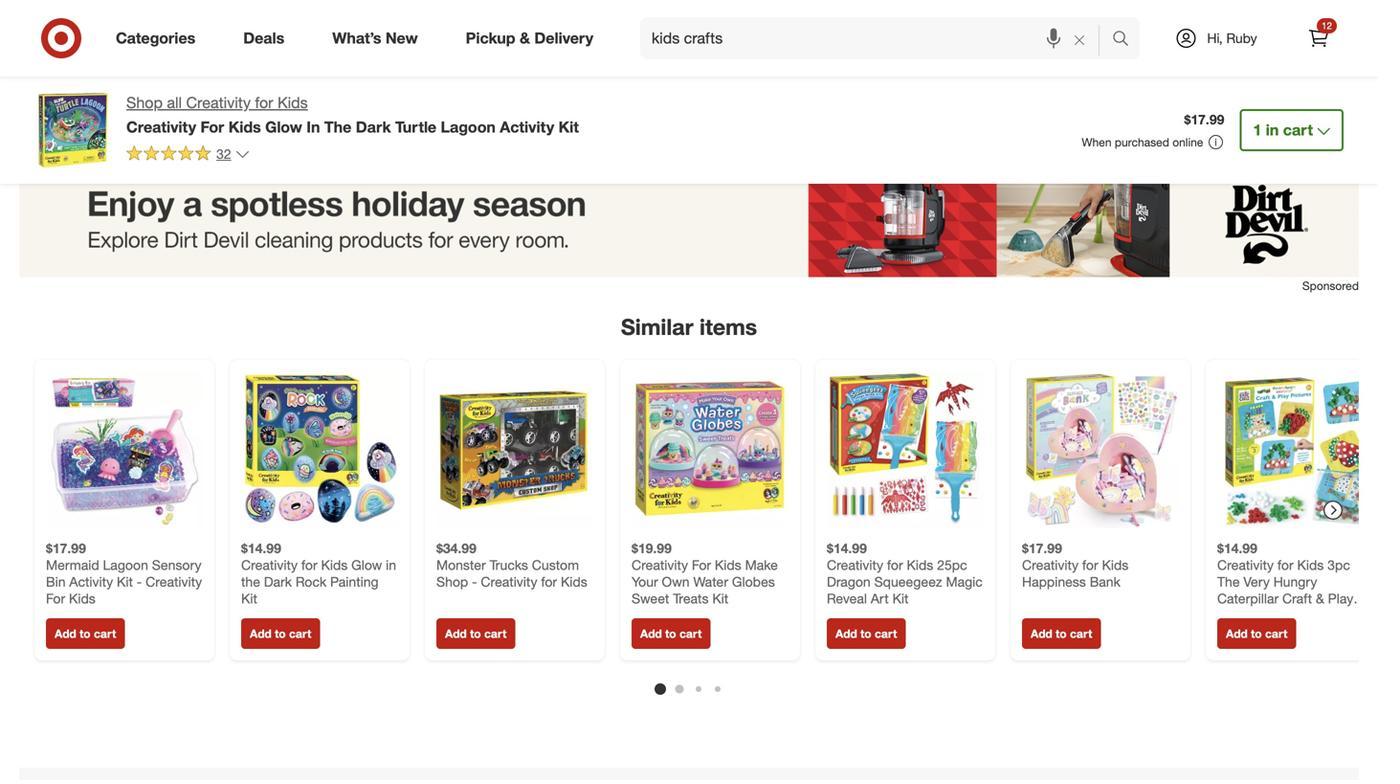 Task type: vqa. For each thing, say whether or not it's contained in the screenshot.


Task type: describe. For each thing, give the bounding box(es) containing it.
add to cart button for $14.99 creativity for kids glow in the dark rock painting kit
[[241, 619, 320, 649]]

cart for $17.99 mermaid lagoon sensory bin activity kit - creativity for kids
[[94, 627, 116, 641]]

kids inside "$17.99 mermaid lagoon sensory bin activity kit - creativity for kids"
[[69, 590, 95, 607]]

$17.99 for $17.99
[[1185, 111, 1225, 128]]

hungry
[[1274, 574, 1318, 590]]

in
[[307, 118, 320, 136]]

kit inside shop all creativity for kids creativity for kids glow in the dark turtle lagoon activity kit
[[559, 118, 579, 136]]

add for $17.99 mermaid lagoon sensory bin activity kit - creativity for kids
[[55, 627, 76, 641]]

add for $17.99 creativity for kids happiness bank
[[1031, 627, 1053, 641]]

to for creativity for kids make your own water globes sweet treats kit
[[665, 627, 677, 641]]

32 link
[[126, 144, 250, 166]]

cart for $14.99 creativity for kids 3pc the very hungry caterpillar craft & play pictures kit
[[1266, 627, 1288, 641]]

$17.99 for $17.99 mermaid lagoon sensory bin activity kit - creativity for kids
[[46, 540, 86, 557]]

make
[[745, 557, 778, 574]]

cart right '1' in the right of the page
[[1284, 121, 1314, 139]]

3pc
[[1328, 557, 1351, 574]]

reveal
[[827, 590, 867, 607]]

creativity inside "$19.99 creativity for kids make your own water globes sweet treats kit"
[[632, 557, 688, 574]]

craft
[[1283, 590, 1313, 607]]

similar
[[621, 313, 694, 340]]

add to cart for $14.99 creativity for kids glow in the dark rock painting kit
[[250, 627, 311, 641]]

shop inside $34.99 monster trucks custom shop - creativity for kids
[[437, 574, 468, 590]]

kids inside $34.99 monster trucks custom shop - creativity for kids
[[561, 574, 588, 590]]

$17.99 creativity for kids happiness bank
[[1022, 540, 1129, 590]]

for for $14.99 creativity for kids 3pc the very hungry caterpillar craft & play pictures kit
[[1278, 557, 1294, 574]]

bin
[[46, 574, 66, 590]]

pictures
[[1218, 607, 1266, 624]]

0 vertical spatial in
[[1266, 121, 1279, 139]]

items
[[700, 313, 757, 340]]

deals
[[243, 29, 285, 47]]

kids up in
[[278, 93, 308, 112]]

creativity inside "$17.99 mermaid lagoon sensory bin activity kit - creativity for kids"
[[146, 574, 202, 590]]

add for $14.99 creativity for kids 3pc the very hungry caterpillar craft & play pictures kit
[[1226, 627, 1248, 641]]

add for $19.99 creativity for kids make your own water globes sweet treats kit
[[640, 627, 662, 641]]

12
[[1322, 20, 1333, 32]]

$19.99
[[632, 540, 672, 557]]

dark inside shop all creativity for kids creativity for kids glow in the dark turtle lagoon activity kit
[[356, 118, 391, 136]]

lagoon inside "$17.99 mermaid lagoon sensory bin activity kit - creativity for kids"
[[103, 557, 148, 574]]

happiness
[[1022, 574, 1086, 590]]

0 vertical spatial &
[[520, 29, 530, 47]]

monster trucks custom shop - creativity for kids image
[[437, 372, 594, 529]]

- inside $34.99 monster trucks custom shop - creativity for kids
[[472, 574, 477, 590]]

creativity inside $17.99 creativity for kids happiness bank
[[1022, 557, 1079, 574]]

add for $14.99 creativity for kids 25pc dragon squeegeez magic reveal art kit
[[836, 627, 858, 641]]

for for $17.99 creativity for kids happiness bank
[[1083, 557, 1099, 574]]

similar items
[[621, 313, 757, 340]]

$14.99 creativity for kids glow in the dark rock painting kit
[[241, 540, 396, 607]]

all
[[167, 93, 182, 112]]

what's
[[332, 29, 381, 47]]

categories
[[116, 29, 196, 47]]

pickup & delivery
[[466, 29, 594, 47]]

image of creativity for kids glow in the dark turtle lagoon activity kit image
[[34, 92, 111, 168]]

pickup
[[466, 29, 516, 47]]

sensory
[[152, 557, 202, 574]]

painting
[[330, 574, 379, 590]]

cart for $14.99 creativity for kids 25pc dragon squeegeez magic reveal art kit
[[875, 627, 897, 641]]

cart for $17.99 creativity for kids happiness bank
[[1070, 627, 1093, 641]]

$17.99 mermaid lagoon sensory bin activity kit - creativity for kids
[[46, 540, 202, 607]]

$17.99 for $17.99 creativity for kids happiness bank
[[1022, 540, 1063, 557]]

cart for $14.99 creativity for kids glow in the dark rock painting kit
[[289, 627, 311, 641]]

mermaid lagoon sensory bin activity kit - creativity for kids image
[[46, 372, 203, 529]]

your
[[632, 574, 658, 590]]

magic
[[946, 574, 983, 590]]

own
[[662, 574, 690, 590]]

to for creativity for kids 25pc dragon squeegeez magic reveal art kit
[[861, 627, 872, 641]]

shop all creativity for kids creativity for kids glow in the dark turtle lagoon activity kit
[[126, 93, 579, 136]]

1
[[1254, 121, 1262, 139]]

rock
[[296, 574, 327, 590]]

add to cart for $19.99 creativity for kids make your own water globes sweet treats kit
[[640, 627, 702, 641]]

activity inside shop all creativity for kids creativity for kids glow in the dark turtle lagoon activity kit
[[500, 118, 554, 136]]

& inside $14.99 creativity for kids 3pc the very hungry caterpillar craft & play pictures kit
[[1316, 590, 1325, 607]]

add to cart for $34.99 monster trucks custom shop - creativity for kids
[[445, 627, 507, 641]]

delivery
[[535, 29, 594, 47]]

sweet
[[632, 590, 670, 607]]

kit inside $14.99 creativity for kids 3pc the very hungry caterpillar craft & play pictures kit
[[1270, 607, 1286, 624]]

add for $34.99 monster trucks custom shop - creativity for kids
[[445, 627, 467, 641]]

kit inside the $14.99 creativity for kids glow in the dark rock painting kit
[[241, 590, 257, 607]]

pickup & delivery link
[[450, 17, 618, 59]]

glow inside shop all creativity for kids creativity for kids glow in the dark turtle lagoon activity kit
[[265, 118, 302, 136]]

shop inside shop all creativity for kids creativity for kids glow in the dark turtle lagoon activity kit
[[126, 93, 163, 112]]

$14.99 creativity for kids 25pc dragon squeegeez magic reveal art kit
[[827, 540, 983, 607]]

ruby
[[1227, 30, 1258, 46]]

32
[[216, 145, 231, 162]]

similar items region
[[19, 166, 1379, 780]]

play
[[1329, 590, 1354, 607]]

creativity for kids glow in the dark rock painting kit image
[[241, 372, 398, 529]]

in inside the $14.99 creativity for kids glow in the dark rock painting kit
[[386, 557, 396, 574]]

$14.99 for creativity for kids 3pc the very hungry caterpillar craft & play pictures kit
[[1218, 540, 1258, 557]]

1 in cart
[[1254, 121, 1314, 139]]

to for monster trucks custom shop - creativity for kids
[[470, 627, 481, 641]]

to for creativity for kids 3pc the very hungry caterpillar craft & play pictures kit
[[1251, 627, 1262, 641]]

$14.99 for creativity for kids glow in the dark rock painting kit
[[241, 540, 281, 557]]



Task type: locate. For each thing, give the bounding box(es) containing it.
add down monster
[[445, 627, 467, 641]]

kit inside $14.99 creativity for kids 25pc dragon squeegeez magic reveal art kit
[[893, 590, 909, 607]]

add to cart down the treats
[[640, 627, 702, 641]]

cart
[[1284, 121, 1314, 139], [94, 627, 116, 641], [289, 627, 311, 641], [484, 627, 507, 641], [680, 627, 702, 641], [875, 627, 897, 641], [1070, 627, 1093, 641], [1266, 627, 1288, 641]]

3 add to cart from the left
[[445, 627, 507, 641]]

2 vertical spatial for
[[46, 590, 65, 607]]

4 to from the left
[[665, 627, 677, 641]]

What can we help you find? suggestions appear below search field
[[641, 17, 1117, 59]]

to for creativity for kids glow in the dark rock painting kit
[[275, 627, 286, 641]]

1 horizontal spatial &
[[1316, 590, 1325, 607]]

3 to from the left
[[470, 627, 481, 641]]

lagoon
[[441, 118, 496, 136], [103, 557, 148, 574]]

bank
[[1090, 574, 1121, 590]]

art
[[871, 590, 889, 607]]

for inside shop all creativity for kids creativity for kids glow in the dark turtle lagoon activity kit
[[201, 118, 224, 136]]

the inside shop all creativity for kids creativity for kids glow in the dark turtle lagoon activity kit
[[324, 118, 352, 136]]

for inside "$19.99 creativity for kids make your own water globes sweet treats kit"
[[692, 557, 711, 574]]

1 horizontal spatial glow
[[352, 557, 382, 574]]

add to cart button for $34.99 monster trucks custom shop - creativity for kids
[[437, 619, 515, 649]]

0 horizontal spatial shop
[[126, 93, 163, 112]]

add down reveal
[[836, 627, 858, 641]]

1 vertical spatial shop
[[437, 574, 468, 590]]

12 link
[[1298, 17, 1340, 59]]

cart down trucks
[[484, 627, 507, 641]]

sponsored
[[1303, 279, 1359, 293]]

$14.99 up dragon
[[827, 540, 867, 557]]

1 horizontal spatial the
[[1218, 574, 1240, 590]]

add to cart for $14.99 creativity for kids 25pc dragon squeegeez magic reveal art kit
[[836, 627, 897, 641]]

$17.99 up happiness
[[1022, 540, 1063, 557]]

to
[[80, 627, 91, 641], [275, 627, 286, 641], [470, 627, 481, 641], [665, 627, 677, 641], [861, 627, 872, 641], [1056, 627, 1067, 641], [1251, 627, 1262, 641]]

0 horizontal spatial activity
[[69, 574, 113, 590]]

1 to from the left
[[80, 627, 91, 641]]

5 add to cart from the left
[[836, 627, 897, 641]]

kids left 25pc
[[907, 557, 934, 574]]

new
[[386, 29, 418, 47]]

kit right art
[[893, 590, 909, 607]]

what's new
[[332, 29, 418, 47]]

to down pictures
[[1251, 627, 1262, 641]]

add to cart for $17.99 mermaid lagoon sensory bin activity kit - creativity for kids
[[55, 627, 116, 641]]

6 add to cart from the left
[[1031, 627, 1093, 641]]

for inside $17.99 creativity for kids happiness bank
[[1083, 557, 1099, 574]]

kit inside "$19.99 creativity for kids make your own water globes sweet treats kit"
[[713, 590, 729, 607]]

1 add from the left
[[55, 627, 76, 641]]

0 horizontal spatial lagoon
[[103, 557, 148, 574]]

1 vertical spatial in
[[386, 557, 396, 574]]

cart for $34.99 monster trucks custom shop - creativity for kids
[[484, 627, 507, 641]]

add to cart for $17.99 creativity for kids happiness bank
[[1031, 627, 1093, 641]]

creativity for kids 3pc the very hungry caterpillar craft & play pictures kit image
[[1218, 372, 1375, 529]]

3 $14.99 from the left
[[1218, 540, 1258, 557]]

kids inside $14.99 creativity for kids 3pc the very hungry caterpillar craft & play pictures kit
[[1298, 557, 1324, 574]]

add to cart button for $14.99 creativity for kids 25pc dragon squeegeez magic reveal art kit
[[827, 619, 906, 649]]

4 add to cart button from the left
[[632, 619, 711, 649]]

2 horizontal spatial $14.99
[[1218, 540, 1258, 557]]

2 horizontal spatial $17.99
[[1185, 111, 1225, 128]]

4 add from the left
[[640, 627, 662, 641]]

when
[[1082, 135, 1112, 149]]

0 vertical spatial shop
[[126, 93, 163, 112]]

$14.99 for creativity for kids 25pc dragon squeegeez magic reveal art kit
[[827, 540, 867, 557]]

2 add to cart from the left
[[250, 627, 311, 641]]

dark left turtle on the left of the page
[[356, 118, 391, 136]]

add to cart button down monster
[[437, 619, 515, 649]]

add to cart button
[[46, 619, 125, 649], [241, 619, 320, 649], [437, 619, 515, 649], [632, 619, 711, 649], [827, 619, 906, 649], [1022, 619, 1101, 649], [1218, 619, 1297, 649]]

cart down bank
[[1070, 627, 1093, 641]]

0 horizontal spatial $17.99
[[46, 540, 86, 557]]

- down $34.99 at left bottom
[[472, 574, 477, 590]]

cart down pictures
[[1266, 627, 1288, 641]]

hi, ruby
[[1208, 30, 1258, 46]]

kids right bin at the bottom left of page
[[69, 590, 95, 607]]

creativity for kids happiness bank image
[[1022, 372, 1179, 529]]

purchased
[[1115, 135, 1170, 149]]

$19.99 creativity for kids make your own water globes sweet treats kit
[[632, 540, 778, 607]]

for up 32
[[201, 118, 224, 136]]

cart down the treats
[[680, 627, 702, 641]]

1 vertical spatial the
[[1218, 574, 1240, 590]]

kids inside the $14.99 creativity for kids glow in the dark rock painting kit
[[321, 557, 348, 574]]

1 vertical spatial lagoon
[[103, 557, 148, 574]]

add to cart down pictures
[[1226, 627, 1288, 641]]

advertisement region
[[19, 166, 1359, 278]]

add for $14.99 creativity for kids glow in the dark rock painting kit
[[250, 627, 272, 641]]

trucks
[[490, 557, 528, 574]]

1 horizontal spatial in
[[1266, 121, 1279, 139]]

custom
[[532, 557, 579, 574]]

what's new link
[[316, 17, 442, 59]]

kids
[[278, 93, 308, 112], [229, 118, 261, 136], [321, 557, 348, 574], [715, 557, 742, 574], [907, 557, 934, 574], [1102, 557, 1129, 574], [1298, 557, 1324, 574], [561, 574, 588, 590], [69, 590, 95, 607]]

kit right the treats
[[713, 590, 729, 607]]

1 horizontal spatial lagoon
[[441, 118, 496, 136]]

0 horizontal spatial dark
[[264, 574, 292, 590]]

add down bin at the bottom left of page
[[55, 627, 76, 641]]

online
[[1173, 135, 1204, 149]]

1 $14.99 from the left
[[241, 540, 281, 557]]

activity inside "$17.99 mermaid lagoon sensory bin activity kit - creativity for kids"
[[69, 574, 113, 590]]

turtle
[[395, 118, 437, 136]]

1 horizontal spatial -
[[472, 574, 477, 590]]

1 horizontal spatial $14.99
[[827, 540, 867, 557]]

creativity for kids make your own water globes sweet treats kit image
[[632, 372, 789, 529]]

creativity inside $14.99 creativity for kids 25pc dragon squeegeez magic reveal art kit
[[827, 557, 884, 574]]

0 horizontal spatial glow
[[265, 118, 302, 136]]

1 horizontal spatial shop
[[437, 574, 468, 590]]

add to cart button down happiness
[[1022, 619, 1101, 649]]

5 add to cart button from the left
[[827, 619, 906, 649]]

add to cart button for $17.99 creativity for kids happiness bank
[[1022, 619, 1101, 649]]

lagoon inside shop all creativity for kids creativity for kids glow in the dark turtle lagoon activity kit
[[441, 118, 496, 136]]

add to cart button down "the"
[[241, 619, 320, 649]]

3 add to cart button from the left
[[437, 619, 515, 649]]

add to cart down "the"
[[250, 627, 311, 641]]

0 horizontal spatial the
[[324, 118, 352, 136]]

add to cart for $14.99 creativity for kids 3pc the very hungry caterpillar craft & play pictures kit
[[1226, 627, 1288, 641]]

1 in cart for creativity for kids glow in the dark turtle lagoon activity kit element
[[1254, 121, 1314, 139]]

- left sensory in the bottom of the page
[[137, 574, 142, 590]]

dragon
[[827, 574, 871, 590]]

add to cart button down caterpillar
[[1218, 619, 1297, 649]]

&
[[520, 29, 530, 47], [1316, 590, 1325, 607]]

5 add from the left
[[836, 627, 858, 641]]

0 horizontal spatial &
[[520, 29, 530, 47]]

for inside $14.99 creativity for kids 3pc the very hungry caterpillar craft & play pictures kit
[[1278, 557, 1294, 574]]

glow left in
[[265, 118, 302, 136]]

glow right rock
[[352, 557, 382, 574]]

$14.99 inside the $14.99 creativity for kids glow in the dark rock painting kit
[[241, 540, 281, 557]]

creativity inside $34.99 monster trucks custom shop - creativity for kids
[[481, 574, 538, 590]]

2 to from the left
[[275, 627, 286, 641]]

very
[[1244, 574, 1270, 590]]

1 horizontal spatial $17.99
[[1022, 540, 1063, 557]]

for down mermaid
[[46, 590, 65, 607]]

kids left 3pc
[[1298, 557, 1324, 574]]

dark
[[356, 118, 391, 136], [264, 574, 292, 590]]

creativity inside $14.99 creativity for kids 3pc the very hungry caterpillar craft & play pictures kit
[[1218, 557, 1274, 574]]

globes
[[732, 574, 775, 590]]

7 to from the left
[[1251, 627, 1262, 641]]

add down "the"
[[250, 627, 272, 641]]

hi,
[[1208, 30, 1223, 46]]

7 add to cart button from the left
[[1218, 619, 1297, 649]]

kit inside "$17.99 mermaid lagoon sensory bin activity kit - creativity for kids"
[[117, 574, 133, 590]]

lagoon right turtle on the left of the page
[[441, 118, 496, 136]]

7 add to cart from the left
[[1226, 627, 1288, 641]]

when purchased online
[[1082, 135, 1204, 149]]

kit right pictures
[[1270, 607, 1286, 624]]

water
[[694, 574, 729, 590]]

kids inside "$19.99 creativity for kids make your own water globes sweet treats kit"
[[715, 557, 742, 574]]

squeegeez
[[875, 574, 943, 590]]

0 vertical spatial activity
[[500, 118, 554, 136]]

5 to from the left
[[861, 627, 872, 641]]

1 vertical spatial for
[[692, 557, 711, 574]]

0 horizontal spatial in
[[386, 557, 396, 574]]

0 horizontal spatial $14.99
[[241, 540, 281, 557]]

in right '1' in the right of the page
[[1266, 121, 1279, 139]]

$17.99 inside "$17.99 mermaid lagoon sensory bin activity kit - creativity for kids"
[[46, 540, 86, 557]]

add to cart down happiness
[[1031, 627, 1093, 641]]

lagoon left sensory in the bottom of the page
[[103, 557, 148, 574]]

the
[[241, 574, 260, 590]]

the right in
[[324, 118, 352, 136]]

cart down "$17.99 mermaid lagoon sensory bin activity kit - creativity for kids"
[[94, 627, 116, 641]]

monster
[[437, 557, 486, 574]]

kids right trucks
[[561, 574, 588, 590]]

$34.99
[[437, 540, 477, 557]]

add down happiness
[[1031, 627, 1053, 641]]

add to cart down bin at the bottom left of page
[[55, 627, 116, 641]]

in right painting
[[386, 557, 396, 574]]

to down monster
[[470, 627, 481, 641]]

to down mermaid
[[80, 627, 91, 641]]

add down pictures
[[1226, 627, 1248, 641]]

for right the own
[[692, 557, 711, 574]]

for inside $34.99 monster trucks custom shop - creativity for kids
[[541, 574, 557, 590]]

1 vertical spatial &
[[1316, 590, 1325, 607]]

dark right "the"
[[264, 574, 292, 590]]

2 - from the left
[[472, 574, 477, 590]]

add to cart button for $14.99 creativity for kids 3pc the very hungry caterpillar craft & play pictures kit
[[1218, 619, 1297, 649]]

1 horizontal spatial dark
[[356, 118, 391, 136]]

1 vertical spatial activity
[[69, 574, 113, 590]]

glow inside the $14.99 creativity for kids glow in the dark rock painting kit
[[352, 557, 382, 574]]

creativity for kids 25pc dragon squeegeez magic reveal art kit image
[[827, 372, 984, 529]]

$14.99 inside $14.99 creativity for kids 3pc the very hungry caterpillar craft & play pictures kit
[[1218, 540, 1258, 557]]

for inside "$17.99 mermaid lagoon sensory bin activity kit - creativity for kids"
[[46, 590, 65, 607]]

1 - from the left
[[137, 574, 142, 590]]

search button
[[1104, 17, 1150, 63]]

categories link
[[100, 17, 219, 59]]

2 add to cart button from the left
[[241, 619, 320, 649]]

for inside the $14.99 creativity for kids glow in the dark rock painting kit
[[302, 557, 317, 574]]

$17.99
[[1185, 111, 1225, 128], [46, 540, 86, 557], [1022, 540, 1063, 557]]

kit left rock
[[241, 590, 257, 607]]

2 horizontal spatial for
[[692, 557, 711, 574]]

activity right bin at the bottom left of page
[[69, 574, 113, 590]]

creativity inside the $14.99 creativity for kids glow in the dark rock painting kit
[[241, 557, 298, 574]]

for
[[201, 118, 224, 136], [692, 557, 711, 574], [46, 590, 65, 607]]

to down the treats
[[665, 627, 677, 641]]

$34.99 monster trucks custom shop - creativity for kids
[[437, 540, 588, 590]]

activity
[[500, 118, 554, 136], [69, 574, 113, 590]]

1 add to cart from the left
[[55, 627, 116, 641]]

0 horizontal spatial for
[[46, 590, 65, 607]]

kids inside $17.99 creativity for kids happiness bank
[[1102, 557, 1129, 574]]

to for mermaid lagoon sensory bin activity kit - creativity for kids
[[80, 627, 91, 641]]

- inside "$17.99 mermaid lagoon sensory bin activity kit - creativity for kids"
[[137, 574, 142, 590]]

2 add from the left
[[250, 627, 272, 641]]

cart for $19.99 creativity for kids make your own water globes sweet treats kit
[[680, 627, 702, 641]]

0 vertical spatial for
[[201, 118, 224, 136]]

kids right "the"
[[321, 557, 348, 574]]

add to cart button for $19.99 creativity for kids make your own water globes sweet treats kit
[[632, 619, 711, 649]]

kids up 32
[[229, 118, 261, 136]]

0 vertical spatial the
[[324, 118, 352, 136]]

4 add to cart from the left
[[640, 627, 702, 641]]

$14.99 creativity for kids 3pc the very hungry caterpillar craft & play pictures kit
[[1218, 540, 1354, 624]]

dark inside the $14.99 creativity for kids glow in the dark rock painting kit
[[264, 574, 292, 590]]

1 vertical spatial dark
[[264, 574, 292, 590]]

kids left make
[[715, 557, 742, 574]]

to down art
[[861, 627, 872, 641]]

1 vertical spatial glow
[[352, 557, 382, 574]]

7 add from the left
[[1226, 627, 1248, 641]]

add to cart button down bin at the bottom left of page
[[46, 619, 125, 649]]

to down happiness
[[1056, 627, 1067, 641]]

1 horizontal spatial activity
[[500, 118, 554, 136]]

6 to from the left
[[1056, 627, 1067, 641]]

to for creativity for kids happiness bank
[[1056, 627, 1067, 641]]

1 add to cart button from the left
[[46, 619, 125, 649]]

add to cart button down art
[[827, 619, 906, 649]]

$14.99 up very
[[1218, 540, 1258, 557]]

for
[[255, 93, 273, 112], [302, 557, 317, 574], [887, 557, 903, 574], [1083, 557, 1099, 574], [1278, 557, 1294, 574], [541, 574, 557, 590]]

caterpillar
[[1218, 590, 1279, 607]]

$17.99 up online
[[1185, 111, 1225, 128]]

the
[[324, 118, 352, 136], [1218, 574, 1240, 590]]

kids right happiness
[[1102, 557, 1129, 574]]

0 vertical spatial glow
[[265, 118, 302, 136]]

$14.99
[[241, 540, 281, 557], [827, 540, 867, 557], [1218, 540, 1258, 557]]

shop
[[126, 93, 163, 112], [437, 574, 468, 590]]

kids inside $14.99 creativity for kids 25pc dragon squeegeez magic reveal art kit
[[907, 557, 934, 574]]

add down sweet at bottom left
[[640, 627, 662, 641]]

2 $14.99 from the left
[[827, 540, 867, 557]]

the inside $14.99 creativity for kids 3pc the very hungry caterpillar craft & play pictures kit
[[1218, 574, 1240, 590]]

creativity
[[186, 93, 251, 112], [126, 118, 196, 136], [241, 557, 298, 574], [632, 557, 688, 574], [827, 557, 884, 574], [1022, 557, 1079, 574], [1218, 557, 1274, 574], [146, 574, 202, 590], [481, 574, 538, 590]]

0 horizontal spatial -
[[137, 574, 142, 590]]

kit left sensory in the bottom of the page
[[117, 574, 133, 590]]

1 horizontal spatial for
[[201, 118, 224, 136]]

for inside shop all creativity for kids creativity for kids glow in the dark turtle lagoon activity kit
[[255, 93, 273, 112]]

$17.99 inside $17.99 creativity for kids happiness bank
[[1022, 540, 1063, 557]]

6 add to cart button from the left
[[1022, 619, 1101, 649]]

25pc
[[937, 557, 968, 574]]

add to cart down monster
[[445, 627, 507, 641]]

3 add from the left
[[445, 627, 467, 641]]

kit
[[559, 118, 579, 136], [117, 574, 133, 590], [241, 590, 257, 607], [713, 590, 729, 607], [893, 590, 909, 607], [1270, 607, 1286, 624]]

in
[[1266, 121, 1279, 139], [386, 557, 396, 574]]

cart down art
[[875, 627, 897, 641]]

add to cart
[[55, 627, 116, 641], [250, 627, 311, 641], [445, 627, 507, 641], [640, 627, 702, 641], [836, 627, 897, 641], [1031, 627, 1093, 641], [1226, 627, 1288, 641]]

glow
[[265, 118, 302, 136], [352, 557, 382, 574]]

for for $14.99 creativity for kids 25pc dragon squeegeez magic reveal art kit
[[887, 557, 903, 574]]

add to cart button for $17.99 mermaid lagoon sensory bin activity kit - creativity for kids
[[46, 619, 125, 649]]

add to cart button down the treats
[[632, 619, 711, 649]]

$14.99 inside $14.99 creativity for kids 25pc dragon squeegeez magic reveal art kit
[[827, 540, 867, 557]]

search
[[1104, 31, 1150, 49]]

deals link
[[227, 17, 309, 59]]

treats
[[673, 590, 709, 607]]

the left very
[[1218, 574, 1240, 590]]

0 vertical spatial lagoon
[[441, 118, 496, 136]]

shop down $34.99 at left bottom
[[437, 574, 468, 590]]

add to cart down art
[[836, 627, 897, 641]]

0 vertical spatial dark
[[356, 118, 391, 136]]

& left "play"
[[1316, 590, 1325, 607]]

-
[[137, 574, 142, 590], [472, 574, 477, 590]]

$14.99 up "the"
[[241, 540, 281, 557]]

$17.99 up bin at the bottom left of page
[[46, 540, 86, 557]]

shop left all
[[126, 93, 163, 112]]

for for $14.99 creativity for kids glow in the dark rock painting kit
[[302, 557, 317, 574]]

kit down the delivery
[[559, 118, 579, 136]]

6 add from the left
[[1031, 627, 1053, 641]]

cart down rock
[[289, 627, 311, 641]]

to down the $14.99 creativity for kids glow in the dark rock painting kit
[[275, 627, 286, 641]]

& right pickup
[[520, 29, 530, 47]]

add
[[55, 627, 76, 641], [250, 627, 272, 641], [445, 627, 467, 641], [640, 627, 662, 641], [836, 627, 858, 641], [1031, 627, 1053, 641], [1226, 627, 1248, 641]]

activity down pickup & delivery
[[500, 118, 554, 136]]

mermaid
[[46, 557, 99, 574]]

for inside $14.99 creativity for kids 25pc dragon squeegeez magic reveal art kit
[[887, 557, 903, 574]]



